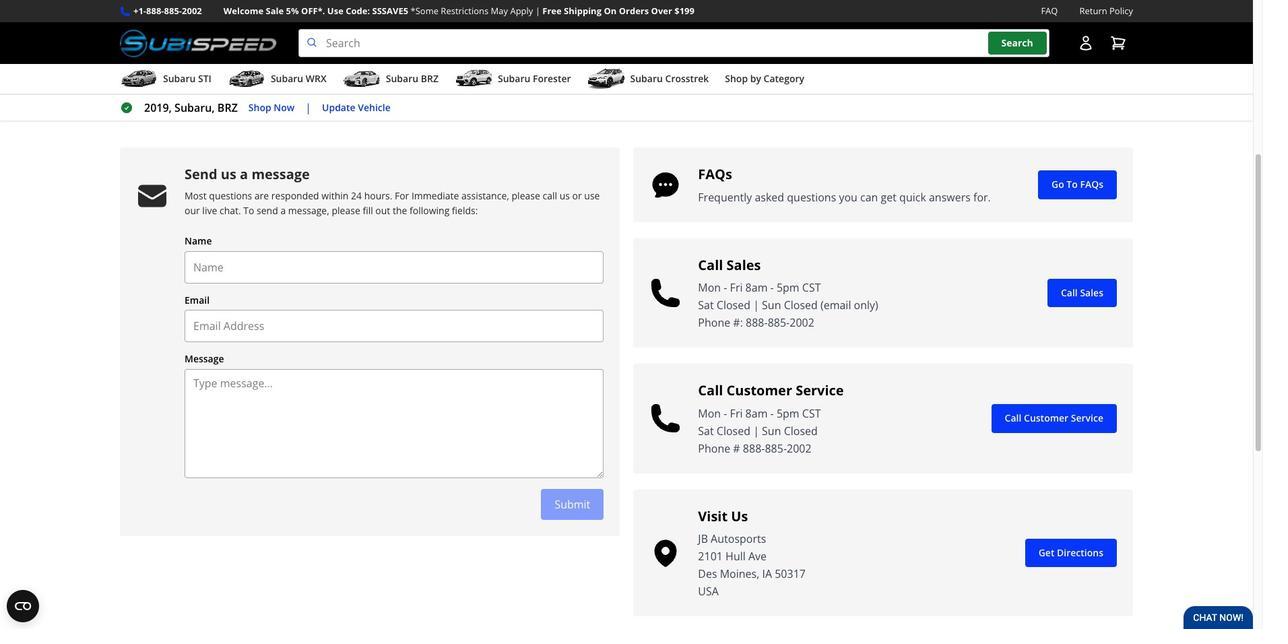 Task type: locate. For each thing, give the bounding box(es) containing it.
sun inside call customer service mon - fri 8am - 5pm cst sat closed | sun closed phone # 888-885-2002
[[762, 424, 781, 438]]

2002 right #
[[787, 441, 812, 456]]

2 vertical spatial 2002
[[787, 441, 812, 456]]

1 vertical spatial 8am
[[746, 406, 768, 421]]

0 horizontal spatial brz
[[218, 100, 238, 115]]

1 horizontal spatial please
[[512, 189, 540, 202]]

0 horizontal spatial questions
[[209, 189, 252, 202]]

0 horizontal spatial sales
[[727, 256, 761, 274]]

to
[[1067, 178, 1078, 191], [243, 204, 254, 217]]

hull
[[726, 549, 746, 564]]

1 vertical spatial us
[[560, 189, 570, 202]]

1 vertical spatial sun
[[762, 424, 781, 438]]

shop left now
[[249, 101, 271, 114]]

0 vertical spatial shop
[[725, 72, 748, 85]]

3 subaru from the left
[[386, 72, 418, 85]]

sales for call sales mon - fri 8am - 5pm cst sat closed | sun closed (email only) phone #: 888-885-2002
[[727, 256, 761, 274]]

a
[[240, 165, 248, 183], [281, 204, 286, 217]]

call customer service
[[1005, 412, 1104, 424]]

2002 right the #:
[[790, 315, 814, 330]]

asked
[[755, 190, 784, 205]]

1 horizontal spatial customer
[[1024, 412, 1069, 424]]

0 vertical spatial sales
[[727, 256, 761, 274]]

0 vertical spatial mon
[[698, 280, 721, 295]]

call for call sales
[[1061, 286, 1078, 299]]

888-
[[146, 5, 164, 17], [746, 315, 768, 330], [743, 441, 765, 456]]

welcome
[[224, 5, 264, 17]]

5pm inside the call sales mon - fri 8am - 5pm cst sat closed | sun closed (email only) phone #: 888-885-2002
[[777, 280, 800, 295]]

0 vertical spatial sun
[[762, 298, 781, 313]]

subaru for subaru forester
[[498, 72, 530, 85]]

submit
[[555, 497, 590, 512]]

8am
[[746, 280, 768, 295], [746, 406, 768, 421]]

1 phone from the top
[[698, 315, 731, 330]]

submit button
[[541, 489, 604, 520]]

2 mon from the top
[[698, 406, 721, 421]]

2 sat from the top
[[698, 424, 714, 438]]

call
[[698, 256, 723, 274], [1061, 286, 1078, 299], [698, 381, 723, 400], [1005, 412, 1022, 424]]

may
[[491, 5, 508, 17]]

1 vertical spatial service
[[1071, 412, 1104, 424]]

2 vertical spatial 885-
[[765, 441, 787, 456]]

subaru wrx
[[271, 72, 327, 85]]

0 horizontal spatial a
[[240, 165, 248, 183]]

2 8am from the top
[[746, 406, 768, 421]]

ave
[[749, 549, 767, 564]]

0 vertical spatial to
[[1067, 178, 1078, 191]]

subaru up now
[[271, 72, 303, 85]]

orders
[[619, 5, 649, 17]]

moines,
[[720, 567, 760, 582]]

policy
[[1110, 5, 1133, 17]]

visit us jb autosports 2101 hull ave des moines, ia 50317 usa
[[698, 507, 806, 599]]

2 cst from the top
[[802, 406, 821, 421]]

call inside call customer service mon - fri 8am - 5pm cst sat closed | sun closed phone # 888-885-2002
[[698, 381, 723, 400]]

shop for shop now
[[249, 101, 271, 114]]

code:
[[346, 5, 370, 17]]

8am inside the call sales mon - fri 8am - 5pm cst sat closed | sun closed (email only) phone #: 888-885-2002
[[746, 280, 768, 295]]

1 horizontal spatial service
[[1071, 412, 1104, 424]]

50317
[[775, 567, 806, 582]]

us left or
[[560, 189, 570, 202]]

button image
[[1078, 35, 1094, 51]]

1 vertical spatial mon
[[698, 406, 721, 421]]

service for call customer service mon - fri 8am - 5pm cst sat closed | sun closed phone # 888-885-2002
[[796, 381, 844, 400]]

0 horizontal spatial shop
[[249, 101, 271, 114]]

2002 up subispeed logo
[[182, 5, 202, 17]]

search button
[[988, 32, 1047, 54]]

phone inside call customer service mon - fri 8am - 5pm cst sat closed | sun closed phone # 888-885-2002
[[698, 441, 731, 456]]

0 vertical spatial please
[[512, 189, 540, 202]]

assistance,
[[462, 189, 509, 202]]

subaru wrx button
[[228, 67, 327, 94]]

1 horizontal spatial sales
[[1080, 286, 1104, 299]]

shop now
[[249, 101, 295, 114]]

shop inside dropdown button
[[725, 72, 748, 85]]

get directions link
[[1025, 539, 1117, 567]]

885- right #
[[765, 441, 787, 456]]

0 horizontal spatial to
[[243, 204, 254, 217]]

service for call customer service
[[1071, 412, 1104, 424]]

1 5pm from the top
[[777, 280, 800, 295]]

1 horizontal spatial questions
[[787, 190, 836, 205]]

call inside the call sales mon - fri 8am - 5pm cst sat closed | sun closed (email only) phone #: 888-885-2002
[[698, 256, 723, 274]]

1 horizontal spatial shop
[[725, 72, 748, 85]]

subaru left the crosstrek
[[630, 72, 663, 85]]

fields:
[[452, 204, 478, 217]]

885- right the +1-
[[164, 5, 182, 17]]

1 sun from the top
[[762, 298, 781, 313]]

call for call customer service
[[1005, 412, 1022, 424]]

888- right the #:
[[746, 315, 768, 330]]

shop by category button
[[725, 67, 805, 94]]

call for call sales mon - fri 8am - 5pm cst sat closed | sun closed (email only) phone #: 888-885-2002
[[698, 256, 723, 274]]

service
[[796, 381, 844, 400], [1071, 412, 1104, 424]]

a subaru wrx thumbnail image image
[[228, 69, 265, 89]]

hours.
[[364, 189, 392, 202]]

#:
[[733, 315, 743, 330]]

customer
[[727, 381, 792, 400], [1024, 412, 1069, 424]]

1 subaru from the left
[[163, 72, 196, 85]]

0 horizontal spatial faqs
[[698, 165, 732, 183]]

4 subaru from the left
[[498, 72, 530, 85]]

0 horizontal spatial customer
[[727, 381, 792, 400]]

1 8am from the top
[[746, 280, 768, 295]]

1 vertical spatial cst
[[802, 406, 821, 421]]

0 vertical spatial cst
[[802, 280, 821, 295]]

us right send
[[221, 165, 236, 183]]

go to faqs
[[1052, 178, 1104, 191]]

subaru crosstrek button
[[587, 67, 709, 94]]

0 vertical spatial 8am
[[746, 280, 768, 295]]

a left message
[[240, 165, 248, 183]]

questions inside send us a message most questions are responded within 24 hours. for immediate assistance, please call us or use our live chat. to send a message, please fill out the following fields:
[[209, 189, 252, 202]]

1 vertical spatial sales
[[1080, 286, 1104, 299]]

2 fri from the top
[[730, 406, 743, 421]]

0 vertical spatial service
[[796, 381, 844, 400]]

out
[[376, 204, 390, 217]]

fri
[[730, 280, 743, 295], [730, 406, 743, 421]]

questions
[[209, 189, 252, 202], [787, 190, 836, 205]]

1 vertical spatial sat
[[698, 424, 714, 438]]

1 horizontal spatial faqs
[[1080, 178, 1104, 191]]

cst inside call customer service mon - fri 8am - 5pm cst sat closed | sun closed phone # 888-885-2002
[[802, 406, 821, 421]]

a right the send
[[281, 204, 286, 217]]

2 5pm from the top
[[777, 406, 800, 421]]

phone left #
[[698, 441, 731, 456]]

sales inside the call sales mon - fri 8am - 5pm cst sat closed | sun closed (email only) phone #: 888-885-2002
[[727, 256, 761, 274]]

888- inside call customer service mon - fri 8am - 5pm cst sat closed | sun closed phone # 888-885-2002
[[743, 441, 765, 456]]

fri up #
[[730, 406, 743, 421]]

subaru crosstrek
[[630, 72, 709, 85]]

888- right #
[[743, 441, 765, 456]]

1 mon from the top
[[698, 280, 721, 295]]

*some
[[411, 5, 439, 17]]

apply
[[510, 5, 533, 17]]

2002 inside call customer service mon - fri 8am - 5pm cst sat closed | sun closed phone # 888-885-2002
[[787, 441, 812, 456]]

shop now link
[[249, 100, 295, 116]]

-
[[724, 280, 727, 295], [771, 280, 774, 295], [724, 406, 727, 421], [771, 406, 774, 421]]

please down "24"
[[332, 204, 360, 217]]

$199
[[675, 5, 695, 17]]

cst
[[802, 280, 821, 295], [802, 406, 821, 421]]

0 vertical spatial us
[[221, 165, 236, 183]]

subaru left sti
[[163, 72, 196, 85]]

email
[[185, 294, 210, 306]]

return policy
[[1080, 5, 1133, 17]]

our
[[185, 204, 200, 217]]

questions left you
[[787, 190, 836, 205]]

5 subaru from the left
[[630, 72, 663, 85]]

#
[[733, 441, 740, 456]]

welcome sale 5% off*. use code: sssave5 *some restrictions may apply | free shipping on orders over $199
[[224, 5, 695, 17]]

call sales
[[1061, 286, 1104, 299]]

5pm inside call customer service mon - fri 8am - 5pm cst sat closed | sun closed phone # 888-885-2002
[[777, 406, 800, 421]]

888- up subispeed logo
[[146, 5, 164, 17]]

sales for call sales
[[1080, 286, 1104, 299]]

1 vertical spatial fri
[[730, 406, 743, 421]]

faqs right go
[[1080, 178, 1104, 191]]

sat inside the call sales mon - fri 8am - 5pm cst sat closed | sun closed (email only) phone #: 888-885-2002
[[698, 298, 714, 313]]

faqs up frequently
[[698, 165, 732, 183]]

1 vertical spatial 5pm
[[777, 406, 800, 421]]

most
[[185, 189, 207, 202]]

0 horizontal spatial us
[[221, 165, 236, 183]]

category
[[764, 72, 805, 85]]

1 horizontal spatial to
[[1067, 178, 1078, 191]]

1 sat from the top
[[698, 298, 714, 313]]

phone
[[698, 315, 731, 330], [698, 441, 731, 456]]

1 vertical spatial customer
[[1024, 412, 1069, 424]]

1 horizontal spatial brz
[[421, 72, 439, 85]]

call sales link
[[1048, 279, 1117, 307]]

0 vertical spatial 888-
[[146, 5, 164, 17]]

0 vertical spatial a
[[240, 165, 248, 183]]

1 vertical spatial 885-
[[768, 315, 790, 330]]

mon
[[698, 280, 721, 295], [698, 406, 721, 421]]

service inside call customer service mon - fri 8am - 5pm cst sat closed | sun closed phone # 888-885-2002
[[796, 381, 844, 400]]

brz right subaru,
[[218, 100, 238, 115]]

2 sun from the top
[[762, 424, 781, 438]]

shop by category
[[725, 72, 805, 85]]

2002
[[182, 5, 202, 17], [790, 315, 814, 330], [787, 441, 812, 456]]

0 vertical spatial fri
[[730, 280, 743, 295]]

following
[[410, 204, 450, 217]]

subaru for subaru crosstrek
[[630, 72, 663, 85]]

brz inside dropdown button
[[421, 72, 439, 85]]

to left the send
[[243, 204, 254, 217]]

subaru up vehicle
[[386, 72, 418, 85]]

0 vertical spatial sat
[[698, 298, 714, 313]]

subaru forester
[[498, 72, 571, 85]]

subaru sti
[[163, 72, 211, 85]]

closed
[[717, 298, 751, 313], [784, 298, 818, 313], [717, 424, 751, 438], [784, 424, 818, 438]]

1 cst from the top
[[802, 280, 821, 295]]

phone inside the call sales mon - fri 8am - 5pm cst sat closed | sun closed (email only) phone #: 888-885-2002
[[698, 315, 731, 330]]

questions up chat.
[[209, 189, 252, 202]]

1 vertical spatial phone
[[698, 441, 731, 456]]

1 fri from the top
[[730, 280, 743, 295]]

brz
[[421, 72, 439, 85], [218, 100, 238, 115]]

0 vertical spatial customer
[[727, 381, 792, 400]]

5pm
[[777, 280, 800, 295], [777, 406, 800, 421]]

2 phone from the top
[[698, 441, 731, 456]]

customer for call customer service mon - fri 8am - 5pm cst sat closed | sun closed phone # 888-885-2002
[[727, 381, 792, 400]]

1 vertical spatial please
[[332, 204, 360, 217]]

go to faqs link
[[1038, 170, 1117, 199]]

1 vertical spatial shop
[[249, 101, 271, 114]]

subaru inside "dropdown button"
[[630, 72, 663, 85]]

shop left by
[[725, 72, 748, 85]]

885- inside the call sales mon - fri 8am - 5pm cst sat closed | sun closed (email only) phone #: 888-885-2002
[[768, 315, 790, 330]]

get
[[881, 190, 897, 205]]

to right go
[[1067, 178, 1078, 191]]

fri up the #:
[[730, 280, 743, 295]]

subaru inside dropdown button
[[163, 72, 196, 85]]

1 vertical spatial to
[[243, 204, 254, 217]]

0 vertical spatial 885-
[[164, 5, 182, 17]]

visit
[[698, 507, 728, 525]]

subaru for subaru wrx
[[271, 72, 303, 85]]

1 vertical spatial 888-
[[746, 315, 768, 330]]

send us a message most questions are responded within 24 hours. for immediate assistance, please call us or use our live chat. to send a message, please fill out the following fields:
[[185, 165, 600, 217]]

885- right the #:
[[768, 315, 790, 330]]

+1-888-885-2002 link
[[133, 4, 202, 18]]

subaru brz
[[386, 72, 439, 85]]

ia
[[762, 567, 772, 582]]

search input field
[[299, 29, 1050, 57]]

0 vertical spatial phone
[[698, 315, 731, 330]]

subaru for subaru sti
[[163, 72, 196, 85]]

subaru for subaru brz
[[386, 72, 418, 85]]

0 vertical spatial brz
[[421, 72, 439, 85]]

1 vertical spatial 2002
[[790, 315, 814, 330]]

2019, subaru, brz
[[144, 100, 238, 115]]

1 vertical spatial a
[[281, 204, 286, 217]]

over
[[651, 5, 672, 17]]

+1-
[[133, 5, 146, 17]]

0 vertical spatial 2002
[[182, 5, 202, 17]]

phone left the #:
[[698, 315, 731, 330]]

brz left 'a subaru forester thumbnail image' on the left
[[421, 72, 439, 85]]

subaru left forester
[[498, 72, 530, 85]]

you
[[839, 190, 858, 205]]

cst inside the call sales mon - fri 8am - 5pm cst sat closed | sun closed (email only) phone #: 888-885-2002
[[802, 280, 821, 295]]

2 vertical spatial 888-
[[743, 441, 765, 456]]

1 horizontal spatial us
[[560, 189, 570, 202]]

fri inside the call sales mon - fri 8am - 5pm cst sat closed | sun closed (email only) phone #: 888-885-2002
[[730, 280, 743, 295]]

please left "call"
[[512, 189, 540, 202]]

customer inside call customer service mon - fri 8am - 5pm cst sat closed | sun closed phone # 888-885-2002
[[727, 381, 792, 400]]

0 horizontal spatial service
[[796, 381, 844, 400]]

customer for call customer service
[[1024, 412, 1069, 424]]

0 vertical spatial 5pm
[[777, 280, 800, 295]]

2 subaru from the left
[[271, 72, 303, 85]]



Task type: vqa. For each thing, say whether or not it's contained in the screenshot.
2017,
no



Task type: describe. For each thing, give the bounding box(es) containing it.
mon inside the call sales mon - fri 8am - 5pm cst sat closed | sun closed (email only) phone #: 888-885-2002
[[698, 280, 721, 295]]

immediate
[[412, 189, 459, 202]]

send
[[257, 204, 278, 217]]

restrictions
[[441, 5, 489, 17]]

Message text field
[[185, 369, 604, 478]]

directions
[[1057, 546, 1104, 559]]

24
[[351, 189, 362, 202]]

mon inside call customer service mon - fri 8am - 5pm cst sat closed | sun closed phone # 888-885-2002
[[698, 406, 721, 421]]

quick
[[900, 190, 926, 205]]

vehicle
[[358, 101, 391, 114]]

a subaru crosstrek thumbnail image image
[[587, 69, 625, 89]]

off*.
[[301, 5, 325, 17]]

0 horizontal spatial please
[[332, 204, 360, 217]]

message,
[[288, 204, 329, 217]]

on
[[604, 5, 617, 17]]

faq link
[[1041, 4, 1058, 18]]

autosports
[[711, 532, 766, 547]]

fill
[[363, 204, 373, 217]]

return policy link
[[1080, 4, 1133, 18]]

chat.
[[220, 204, 241, 217]]

live
[[202, 204, 217, 217]]

2002 inside the call sales mon - fri 8am - 5pm cst sat closed | sun closed (email only) phone #: 888-885-2002
[[790, 315, 814, 330]]

shipping
[[564, 5, 602, 17]]

2101
[[698, 549, 723, 564]]

by
[[750, 72, 761, 85]]

8am inside call customer service mon - fri 8am - 5pm cst sat closed | sun closed phone # 888-885-2002
[[746, 406, 768, 421]]

go
[[1052, 178, 1064, 191]]

can
[[860, 190, 878, 205]]

2019,
[[144, 100, 172, 115]]

now
[[274, 101, 295, 114]]

5%
[[286, 5, 299, 17]]

sun inside the call sales mon - fri 8am - 5pm cst sat closed | sun closed (email only) phone #: 888-885-2002
[[762, 298, 781, 313]]

subaru brz button
[[343, 67, 439, 94]]

Name text field
[[185, 251, 604, 283]]

sssave5
[[372, 5, 408, 17]]

update vehicle button
[[322, 100, 391, 116]]

a subaru forester thumbnail image image
[[455, 69, 493, 89]]

a subaru sti thumbnail image image
[[120, 69, 158, 89]]

faqs frequently asked questions you can get quick answers for.
[[698, 165, 991, 205]]

subaru sti button
[[120, 67, 211, 94]]

faqs inside faqs frequently asked questions you can get quick answers for.
[[698, 165, 732, 183]]

the
[[393, 204, 407, 217]]

get
[[1039, 546, 1055, 559]]

us
[[731, 507, 748, 525]]

send
[[185, 165, 217, 183]]

use
[[584, 189, 600, 202]]

for.
[[974, 190, 991, 205]]

name
[[185, 235, 212, 247]]

885- inside call customer service mon - fri 8am - 5pm cst sat closed | sun closed phone # 888-885-2002
[[765, 441, 787, 456]]

free
[[543, 5, 562, 17]]

jb
[[698, 532, 708, 547]]

search
[[1002, 37, 1033, 49]]

888- inside the call sales mon - fri 8am - 5pm cst sat closed | sun closed (email only) phone #: 888-885-2002
[[746, 315, 768, 330]]

Email text field
[[185, 310, 604, 342]]

shop for shop by category
[[725, 72, 748, 85]]

fri inside call customer service mon - fri 8am - 5pm cst sat closed | sun closed phone # 888-885-2002
[[730, 406, 743, 421]]

sti
[[198, 72, 211, 85]]

use
[[327, 5, 344, 17]]

1 vertical spatial brz
[[218, 100, 238, 115]]

return
[[1080, 5, 1107, 17]]

only)
[[854, 298, 878, 313]]

des
[[698, 567, 717, 582]]

forester
[[533, 72, 571, 85]]

faq
[[1041, 5, 1058, 17]]

open widget image
[[7, 590, 39, 623]]

for
[[395, 189, 409, 202]]

are
[[255, 189, 269, 202]]

frequently
[[698, 190, 752, 205]]

to inside send us a message most questions are responded within 24 hours. for immediate assistance, please call us or use our live chat. to send a message, please fill out the following fields:
[[243, 204, 254, 217]]

sat inside call customer service mon - fri 8am - 5pm cst sat closed | sun closed phone # 888-885-2002
[[698, 424, 714, 438]]

message
[[252, 165, 310, 183]]

or
[[572, 189, 582, 202]]

responded
[[271, 189, 319, 202]]

1 horizontal spatial a
[[281, 204, 286, 217]]

a subaru brz thumbnail image image
[[343, 69, 381, 89]]

questions inside faqs frequently asked questions you can get quick answers for.
[[787, 190, 836, 205]]

888- inside +1-888-885-2002 link
[[146, 5, 164, 17]]

call sales mon - fri 8am - 5pm cst sat closed | sun closed (email only) phone #: 888-885-2002
[[698, 256, 878, 330]]

call for call customer service mon - fri 8am - 5pm cst sat closed | sun closed phone # 888-885-2002
[[698, 381, 723, 400]]

+1-888-885-2002
[[133, 5, 202, 17]]

| inside the call sales mon - fri 8am - 5pm cst sat closed | sun closed (email only) phone #: 888-885-2002
[[753, 298, 759, 313]]

subaru,
[[175, 100, 215, 115]]

(email
[[821, 298, 851, 313]]

call customer service link
[[992, 404, 1117, 433]]

subaru forester button
[[455, 67, 571, 94]]

get directions
[[1039, 546, 1104, 559]]

subispeed logo image
[[120, 29, 277, 57]]

| inside call customer service mon - fri 8am - 5pm cst sat closed | sun closed phone # 888-885-2002
[[753, 424, 759, 438]]



